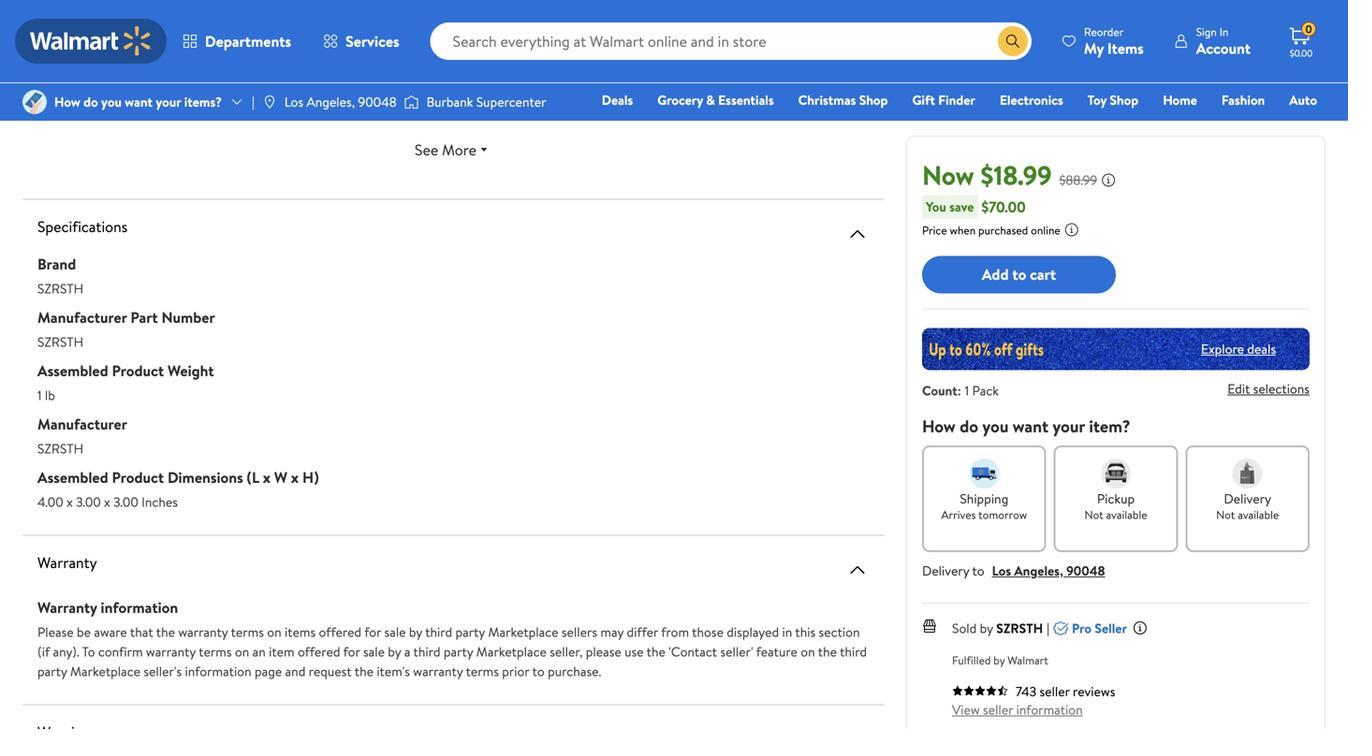 Task type: locate. For each thing, give the bounding box(es) containing it.
sale up item's
[[363, 643, 385, 661]]

christmas shop
[[798, 91, 888, 109]]

0 vertical spatial party
[[455, 623, 485, 641]]

add
[[982, 264, 1009, 285]]

do for how do you want your items?
[[83, 93, 98, 111]]

0 vertical spatial information
[[101, 597, 178, 618]]

pickup not available
[[1085, 489, 1147, 523]]

0 vertical spatial your
[[156, 93, 181, 111]]

do down walmart image
[[83, 93, 98, 111]]

offered
[[319, 623, 361, 641], [298, 643, 340, 661]]

szrsth up 4.00 on the left bottom
[[37, 440, 83, 458]]

purchased
[[978, 222, 1028, 238]]

1 vertical spatial to
[[972, 562, 985, 580]]

| left pro
[[1047, 619, 1050, 637]]

terms left prior
[[466, 662, 499, 681]]

0 horizontal spatial how
[[54, 93, 80, 111]]

angeles, down 'services' popup button
[[307, 93, 355, 111]]

1 vertical spatial offered
[[298, 643, 340, 661]]

0 horizontal spatial not
[[1085, 507, 1104, 523]]

 image down walmart image
[[22, 90, 47, 114]]

shipping arrives tomorrow
[[941, 489, 1027, 523]]

los down tomorrow
[[992, 562, 1011, 580]]

0 horizontal spatial your
[[156, 93, 181, 111]]

2 horizontal spatial on
[[801, 643, 815, 661]]

services
[[346, 31, 399, 51]]

1 vertical spatial do
[[960, 415, 978, 438]]

0 horizontal spatial to
[[532, 662, 545, 681]]

2 horizontal spatial information
[[1016, 701, 1083, 719]]

on down this in the right bottom of the page
[[801, 643, 815, 661]]

0 vertical spatial |
[[252, 93, 255, 111]]

1 horizontal spatial seller
[[1040, 682, 1070, 701]]

to for add
[[1012, 264, 1026, 285]]

1 horizontal spatial on
[[267, 623, 282, 641]]

warranty
[[37, 552, 97, 573], [37, 597, 97, 618]]

how
[[54, 93, 80, 111], [922, 415, 956, 438]]

0 vertical spatial want
[[125, 93, 153, 111]]

may
[[601, 623, 624, 641]]

2 vertical spatial marketplace
[[70, 662, 140, 681]]

0 horizontal spatial for
[[343, 643, 360, 661]]

0 vertical spatial how
[[54, 93, 80, 111]]

departments button
[[167, 19, 307, 64]]

electronics link
[[991, 90, 1072, 110]]

warranty inside warranty information please be aware that the warranty terms on items offered for sale by third party marketplace sellers may differ from those displayed in this section (if any). to confirm warranty terms on an item offered for sale by a third party marketplace seller, please use the 'contact seller' feature on the third party marketplace seller's information page and request the item's warranty terms prior to purchase.
[[37, 597, 97, 618]]

account
[[1196, 38, 1251, 59]]

0 vertical spatial marketplace
[[488, 623, 558, 641]]

0 horizontal spatial angeles,
[[307, 93, 355, 111]]

home
[[1163, 91, 1197, 109]]

1 warranty from the top
[[37, 552, 97, 573]]

h)
[[302, 467, 319, 488]]

do
[[83, 93, 98, 111], [960, 415, 978, 438]]

1 vertical spatial 90048
[[1066, 562, 1105, 580]]

your left the items?
[[156, 93, 181, 111]]

want for items?
[[125, 93, 153, 111]]

you
[[101, 93, 122, 111], [982, 415, 1009, 438]]

0 horizontal spatial 1
[[37, 386, 42, 404]]

shop right christmas
[[859, 91, 888, 109]]

2 assembled from the top
[[37, 467, 108, 488]]

1 horizontal spatial 90048
[[1066, 562, 1105, 580]]

assembled up 4.00 on the left bottom
[[37, 467, 108, 488]]

w
[[274, 467, 288, 488]]

0 horizontal spatial los
[[284, 93, 303, 111]]

0 vertical spatial warranty
[[178, 623, 228, 641]]

0 vertical spatial product
[[112, 360, 164, 381]]

0 vertical spatial warranty
[[37, 552, 97, 573]]

(l
[[247, 467, 259, 488]]

1 vertical spatial information
[[185, 662, 251, 681]]

fashion
[[1222, 91, 1265, 109]]

not inside the "pickup not available"
[[1085, 507, 1104, 523]]

$70.00
[[982, 196, 1026, 217]]

sale up a
[[384, 623, 406, 641]]

1 vertical spatial you
[[982, 415, 1009, 438]]

1 vertical spatial delivery
[[922, 562, 969, 580]]

weight
[[168, 360, 214, 381]]

to inside warranty information please be aware that the warranty terms on items offered for sale by third party marketplace sellers may differ from those displayed in this section (if any). to confirm warranty terms on an item offered for sale by a third party marketplace seller, please use the 'contact seller' feature on the third party marketplace seller's information page and request the item's warranty terms prior to purchase.
[[532, 662, 545, 681]]

0 vertical spatial los
[[284, 93, 303, 111]]

product left weight
[[112, 360, 164, 381]]

auto
[[1290, 91, 1317, 109]]

los
[[284, 93, 303, 111], [992, 562, 1011, 580]]

specifications image
[[846, 223, 869, 245]]

brand szrsth manufacturer part number szrsth assembled product weight 1 lb manufacturer szrsth assembled product dimensions (l x w x h) 4.00 x 3.00 x 3.00 inches
[[37, 254, 319, 511]]

seller right 743
[[1040, 682, 1070, 701]]

1 vertical spatial want
[[1013, 415, 1049, 438]]

0 vertical spatial manufacturer
[[37, 307, 127, 328]]

szrsth
[[37, 279, 83, 298], [37, 333, 83, 351], [37, 440, 83, 458], [996, 619, 1043, 637]]

warranty down 4.00 on the left bottom
[[37, 552, 97, 573]]

not down intent image for delivery
[[1216, 507, 1235, 523]]

shop up registry link
[[1110, 91, 1139, 109]]

please
[[586, 643, 621, 661]]

by right sold
[[980, 619, 993, 637]]

warranty for warranty information please be aware that the warranty terms on items offered for sale by third party marketplace sellers may differ from those displayed in this section (if any). to confirm warranty terms on an item offered for sale by a third party marketplace seller, please use the 'contact seller' feature on the third party marketplace seller's information page and request the item's warranty terms prior to purchase.
[[37, 597, 97, 618]]

see more
[[415, 140, 477, 160]]

page
[[255, 662, 282, 681]]

1 shop from the left
[[859, 91, 888, 109]]

sold by szrsth
[[952, 619, 1043, 637]]

2 shop from the left
[[1110, 91, 1139, 109]]

pickup
[[1097, 489, 1135, 508]]

0 vertical spatial sale
[[384, 623, 406, 641]]

legal information image
[[1064, 222, 1079, 237]]

1 vertical spatial warranty
[[37, 597, 97, 618]]

how do you want your items?
[[54, 93, 222, 111]]

2 3.00 from the left
[[113, 493, 138, 511]]

delivery to los angeles, 90048
[[922, 562, 1105, 580]]

0 vertical spatial you
[[101, 93, 122, 111]]

 image
[[404, 93, 419, 111]]

1 not from the left
[[1085, 507, 1104, 523]]

2 manufacturer from the top
[[37, 414, 127, 434]]

edit selections button
[[1228, 380, 1310, 398]]

product up inches
[[112, 467, 164, 488]]

1 vertical spatial |
[[1047, 619, 1050, 637]]

edit
[[1228, 380, 1250, 398]]

1 horizontal spatial want
[[1013, 415, 1049, 438]]

you down pack at the bottom right of the page
[[982, 415, 1009, 438]]

not down intent image for pickup
[[1085, 507, 1104, 523]]

1 vertical spatial assembled
[[37, 467, 108, 488]]

purchase.
[[548, 662, 601, 681]]

2 not from the left
[[1216, 507, 1235, 523]]

lb
[[45, 386, 55, 404]]

1 horizontal spatial for
[[364, 623, 381, 641]]

|
[[252, 93, 255, 111], [1047, 619, 1050, 637]]

0 horizontal spatial delivery
[[922, 562, 969, 580]]

90048
[[358, 93, 397, 111], [1066, 562, 1105, 580]]

shop inside 'christmas shop' link
[[859, 91, 888, 109]]

view seller information link
[[952, 701, 1083, 719]]

2 product from the top
[[112, 467, 164, 488]]

2 vertical spatial to
[[532, 662, 545, 681]]

home link
[[1155, 90, 1206, 110]]

3.00
[[76, 493, 101, 511], [113, 493, 138, 511]]

1 vertical spatial marketplace
[[476, 643, 547, 661]]

on left an at the bottom left of the page
[[235, 643, 249, 661]]

$0.00
[[1290, 47, 1313, 59]]

delivery down intent image for delivery
[[1224, 489, 1271, 508]]

0 horizontal spatial you
[[101, 93, 122, 111]]

 image
[[22, 90, 47, 114], [262, 95, 277, 110]]

1 horizontal spatial los
[[992, 562, 1011, 580]]

for up item's
[[364, 623, 381, 641]]

to up sold
[[972, 562, 985, 580]]

0 horizontal spatial  image
[[22, 90, 47, 114]]

you down walmart image
[[101, 93, 122, 111]]

2 warranty from the top
[[37, 597, 97, 618]]

want left the items?
[[125, 93, 153, 111]]

for
[[364, 623, 381, 641], [343, 643, 360, 661]]

0 horizontal spatial want
[[125, 93, 153, 111]]

0 horizontal spatial available
[[1106, 507, 1147, 523]]

reviews
[[1073, 682, 1115, 701]]

0 horizontal spatial 3.00
[[76, 493, 101, 511]]

0 horizontal spatial 90048
[[358, 93, 397, 111]]

 image for how
[[22, 90, 47, 114]]

fulfilled by walmart
[[952, 652, 1048, 668]]

please
[[37, 623, 74, 641]]

seller down 4.459 stars out of 5, based on 743 seller reviews element
[[983, 701, 1013, 719]]

 image down departments
[[262, 95, 277, 110]]

1 horizontal spatial delivery
[[1224, 489, 1271, 508]]

intent image for shipping image
[[969, 459, 999, 488]]

seller
[[1040, 682, 1070, 701], [983, 701, 1013, 719]]

when
[[950, 222, 976, 238]]

seller for 743
[[1040, 682, 1070, 701]]

1 horizontal spatial how
[[922, 415, 956, 438]]

toy shop link
[[1079, 90, 1147, 110]]

those
[[692, 623, 724, 641]]

1 horizontal spatial shop
[[1110, 91, 1139, 109]]

do for how do you want your item?
[[960, 415, 978, 438]]

delivery down arrives
[[922, 562, 969, 580]]

available down intent image for delivery
[[1238, 507, 1279, 523]]

brand
[[37, 254, 76, 274]]

1 horizontal spatial to
[[972, 562, 985, 580]]

0 vertical spatial for
[[364, 623, 381, 641]]

0 vertical spatial delivery
[[1224, 489, 1271, 508]]

burbank
[[427, 93, 473, 111]]

1 horizontal spatial available
[[1238, 507, 1279, 523]]

offered up request
[[298, 643, 340, 661]]

x right '(l'
[[263, 467, 271, 488]]

electronics
[[1000, 91, 1063, 109]]

one debit link
[[1165, 116, 1246, 136]]

want for item?
[[1013, 415, 1049, 438]]

0 vertical spatial to
[[1012, 264, 1026, 285]]

manufacturer down brand
[[37, 307, 127, 328]]

want left item?
[[1013, 415, 1049, 438]]

toy shop
[[1088, 91, 1139, 109]]

not for delivery
[[1216, 507, 1235, 523]]

assembled up lb
[[37, 360, 108, 381]]

prior
[[502, 662, 529, 681]]

aware
[[94, 623, 127, 641]]

available inside the "pickup not available"
[[1106, 507, 1147, 523]]

on up the item
[[267, 623, 282, 641]]

1 horizontal spatial not
[[1216, 507, 1235, 523]]

any).
[[53, 643, 79, 661]]

to inside button
[[1012, 264, 1026, 285]]

1 left lb
[[37, 386, 42, 404]]

available down intent image for pickup
[[1106, 507, 1147, 523]]

0 horizontal spatial |
[[252, 93, 255, 111]]

terms left an at the bottom left of the page
[[199, 643, 232, 661]]

shop for christmas shop
[[859, 91, 888, 109]]

your left item?
[[1053, 415, 1085, 438]]

fashion link
[[1213, 90, 1274, 110]]

2 horizontal spatial to
[[1012, 264, 1026, 285]]

do down count : 1 pack
[[960, 415, 978, 438]]

warranty for warranty
[[37, 552, 97, 573]]

1 horizontal spatial 3.00
[[113, 493, 138, 511]]

shop inside toy shop link
[[1110, 91, 1139, 109]]

want
[[125, 93, 153, 111], [1013, 415, 1049, 438]]

number
[[162, 307, 215, 328]]

terms up an at the bottom left of the page
[[231, 623, 264, 641]]

warranty up please
[[37, 597, 97, 618]]

1 vertical spatial your
[[1053, 415, 1085, 438]]

services button
[[307, 19, 415, 64]]

manufacturer down lb
[[37, 414, 127, 434]]

90048 up pro
[[1066, 562, 1105, 580]]

0 horizontal spatial seller
[[983, 701, 1013, 719]]

delivery for not
[[1224, 489, 1271, 508]]

| right the items?
[[252, 93, 255, 111]]

manufacturer
[[37, 307, 127, 328], [37, 414, 127, 434]]

sign in account
[[1196, 24, 1251, 59]]

0 horizontal spatial do
[[83, 93, 98, 111]]

how down count
[[922, 415, 956, 438]]

0 horizontal spatial information
[[101, 597, 178, 618]]

0 horizontal spatial shop
[[859, 91, 888, 109]]

delivery inside 'delivery not available'
[[1224, 489, 1271, 508]]

0 vertical spatial angeles,
[[307, 93, 355, 111]]

0 vertical spatial 90048
[[358, 93, 397, 111]]

for up request
[[343, 643, 360, 661]]

available inside 'delivery not available'
[[1238, 507, 1279, 523]]

1 vertical spatial product
[[112, 467, 164, 488]]

warranty image
[[846, 559, 869, 581]]

angeles, down tomorrow
[[1014, 562, 1063, 580]]

0 vertical spatial assembled
[[37, 360, 108, 381]]

in
[[1220, 24, 1229, 40]]

2 available from the left
[[1238, 507, 1279, 523]]

1 horizontal spatial 1
[[965, 381, 969, 400]]

not inside 'delivery not available'
[[1216, 507, 1235, 523]]

3.00 left inches
[[113, 493, 138, 511]]

1 vertical spatial manufacturer
[[37, 414, 127, 434]]

Walmart Site-Wide search field
[[430, 22, 1032, 60]]

0 vertical spatial terms
[[231, 623, 264, 641]]

to right prior
[[532, 662, 545, 681]]

to left cart
[[1012, 264, 1026, 285]]

how down walmart image
[[54, 93, 80, 111]]

1 horizontal spatial your
[[1053, 415, 1085, 438]]

90048 down services
[[358, 93, 397, 111]]

1 right the :
[[965, 381, 969, 400]]

1 horizontal spatial  image
[[262, 95, 277, 110]]

1 horizontal spatial angeles,
[[1014, 562, 1063, 580]]

1 horizontal spatial do
[[960, 415, 978, 438]]

one debit
[[1174, 117, 1237, 135]]

1 available from the left
[[1106, 507, 1147, 523]]

1 assembled from the top
[[37, 360, 108, 381]]

los angeles, 90048 button
[[992, 562, 1105, 580]]

los down departments
[[284, 93, 303, 111]]

1 vertical spatial los
[[992, 562, 1011, 580]]

2 vertical spatial warranty
[[413, 662, 463, 681]]

walmart image
[[30, 26, 152, 56]]

sale
[[384, 623, 406, 641], [363, 643, 385, 661]]

1 horizontal spatial you
[[982, 415, 1009, 438]]

available
[[1106, 507, 1147, 523], [1238, 507, 1279, 523]]

3.00 right 4.00 on the left bottom
[[76, 493, 101, 511]]

szrsth down brand
[[37, 279, 83, 298]]

you for how do you want your items?
[[101, 93, 122, 111]]

1 vertical spatial how
[[922, 415, 956, 438]]

offered right items
[[319, 623, 361, 641]]

0 vertical spatial do
[[83, 93, 98, 111]]

seller for view
[[983, 701, 1013, 719]]

see more button
[[37, 131, 869, 169]]

my
[[1084, 38, 1104, 59]]



Task type: vqa. For each thing, say whether or not it's contained in the screenshot.
rightmost Best
no



Task type: describe. For each thing, give the bounding box(es) containing it.
2 vertical spatial information
[[1016, 701, 1083, 719]]

seller
[[1095, 619, 1127, 637]]

 image for los
[[262, 95, 277, 110]]

warranty information please be aware that the warranty terms on items offered for sale by third party marketplace sellers may differ from those displayed in this section (if any). to confirm warranty terms on an item offered for sale by a third party marketplace seller, please use the 'contact seller' feature on the third party marketplace seller's information page and request the item's warranty terms prior to purchase.
[[37, 597, 867, 681]]

1 vertical spatial for
[[343, 643, 360, 661]]

1 product from the top
[[112, 360, 164, 381]]

supercenter
[[476, 93, 546, 111]]

walmart+ link
[[1253, 116, 1326, 136]]

pack
[[972, 381, 999, 400]]

not for pickup
[[1085, 507, 1104, 523]]

the right that on the left bottom
[[156, 623, 175, 641]]

intent image for pickup image
[[1101, 459, 1131, 488]]

item
[[269, 643, 295, 661]]

1 vertical spatial angeles,
[[1014, 562, 1063, 580]]

now
[[922, 157, 974, 193]]

one
[[1174, 117, 1202, 135]]

gift finder
[[912, 91, 975, 109]]

you for how do you want your item?
[[982, 415, 1009, 438]]

743 seller reviews
[[1016, 682, 1115, 701]]

your for items?
[[156, 93, 181, 111]]

1 vertical spatial party
[[444, 643, 473, 661]]

0 vertical spatial offered
[[319, 623, 361, 641]]

(if
[[37, 643, 50, 661]]

how for how do you want your item?
[[922, 415, 956, 438]]

gift finder link
[[904, 90, 984, 110]]

1 vertical spatial terms
[[199, 643, 232, 661]]

registry
[[1102, 117, 1149, 135]]

explore deals link
[[1194, 332, 1284, 366]]

an
[[252, 643, 266, 661]]

available for pickup
[[1106, 507, 1147, 523]]

that
[[130, 623, 153, 641]]

see
[[415, 140, 438, 160]]

a
[[404, 643, 410, 661]]

available for delivery
[[1238, 507, 1279, 523]]

view
[[952, 701, 980, 719]]

burbank supercenter
[[427, 93, 546, 111]]

up to sixty percent off deals. shop now. image
[[922, 328, 1310, 370]]

pro
[[1072, 619, 1092, 637]]

you save $70.00
[[926, 196, 1026, 217]]

tomorrow
[[978, 507, 1027, 523]]

szrsth up lb
[[37, 333, 83, 351]]

search icon image
[[1005, 34, 1020, 49]]

2 vertical spatial party
[[37, 662, 67, 681]]

0 horizontal spatial on
[[235, 643, 249, 661]]

essentials
[[718, 91, 774, 109]]

0
[[1306, 21, 1312, 37]]

learn more about strikethrough prices image
[[1101, 173, 1116, 187]]

count
[[922, 381, 958, 400]]

auto registry
[[1102, 91, 1317, 135]]

deals
[[602, 91, 633, 109]]

deals
[[1247, 340, 1276, 358]]

reorder
[[1084, 24, 1124, 40]]

intent image for delivery image
[[1233, 459, 1263, 488]]

pro seller info image
[[1133, 621, 1148, 636]]

save
[[950, 197, 974, 216]]

arrives
[[941, 507, 976, 523]]

'contact
[[669, 643, 717, 661]]

in
[[782, 623, 792, 641]]

seller,
[[550, 643, 583, 661]]

how do you want your item?
[[922, 415, 1131, 438]]

price
[[922, 222, 947, 238]]

more
[[442, 140, 477, 160]]

x right 4.00 on the left bottom
[[67, 493, 73, 511]]

x left inches
[[104, 493, 110, 511]]

sold
[[952, 619, 977, 637]]

grocery & essentials link
[[649, 90, 782, 110]]

to
[[82, 643, 95, 661]]

christmas shop link
[[790, 90, 896, 110]]

you
[[926, 197, 946, 216]]

fulfilled
[[952, 652, 991, 668]]

part
[[131, 307, 158, 328]]

now $18.99
[[922, 157, 1052, 193]]

743
[[1016, 682, 1037, 701]]

deals link
[[593, 90, 642, 110]]

debit
[[1205, 117, 1237, 135]]

by up a
[[409, 623, 422, 641]]

section
[[819, 623, 860, 641]]

specifications
[[37, 216, 128, 237]]

los angeles, 90048
[[284, 93, 397, 111]]

delivery for to
[[922, 562, 969, 580]]

feature
[[756, 643, 798, 661]]

grocery
[[657, 91, 703, 109]]

reorder my items
[[1084, 24, 1144, 59]]

1 horizontal spatial information
[[185, 662, 251, 681]]

differ
[[627, 623, 658, 641]]

the down section at the bottom right of page
[[818, 643, 837, 661]]

Search search field
[[430, 22, 1032, 60]]

1 horizontal spatial |
[[1047, 619, 1050, 637]]

online
[[1031, 222, 1061, 238]]

2 vertical spatial terms
[[466, 662, 499, 681]]

dimensions
[[168, 467, 243, 488]]

christmas
[[798, 91, 856, 109]]

this
[[795, 623, 816, 641]]

1 inside brand szrsth manufacturer part number szrsth assembled product weight 1 lb manufacturer szrsth assembled product dimensions (l x w x h) 4.00 x 3.00 x 3.00 inches
[[37, 386, 42, 404]]

shop for toy shop
[[1110, 91, 1139, 109]]

by right the fulfilled
[[994, 652, 1005, 668]]

x right the w
[[291, 467, 299, 488]]

add to cart
[[982, 264, 1056, 285]]

4.459 stars out of 5, based on 743 seller reviews element
[[952, 685, 1008, 696]]

to for delivery
[[972, 562, 985, 580]]

1 vertical spatial sale
[[363, 643, 385, 661]]

&
[[706, 91, 715, 109]]

request
[[309, 662, 352, 681]]

by left a
[[388, 643, 401, 661]]

the right use
[[647, 643, 666, 661]]

the left item's
[[355, 662, 374, 681]]

view seller information
[[952, 701, 1083, 719]]

items
[[1107, 38, 1144, 59]]

cart
[[1030, 264, 1056, 285]]

szrsth up walmart
[[996, 619, 1043, 637]]

1 vertical spatial warranty
[[146, 643, 196, 661]]

seller's
[[144, 662, 182, 681]]

shipping
[[960, 489, 1009, 508]]

item's
[[377, 662, 410, 681]]

your for item?
[[1053, 415, 1085, 438]]

walmart+
[[1261, 117, 1317, 135]]

registry link
[[1093, 116, 1158, 136]]

$88.99
[[1059, 171, 1097, 189]]

how for how do you want your items?
[[54, 93, 80, 111]]

1 3.00 from the left
[[76, 493, 101, 511]]

4.00
[[37, 493, 63, 511]]

and
[[285, 662, 306, 681]]

1 manufacturer from the top
[[37, 307, 127, 328]]



